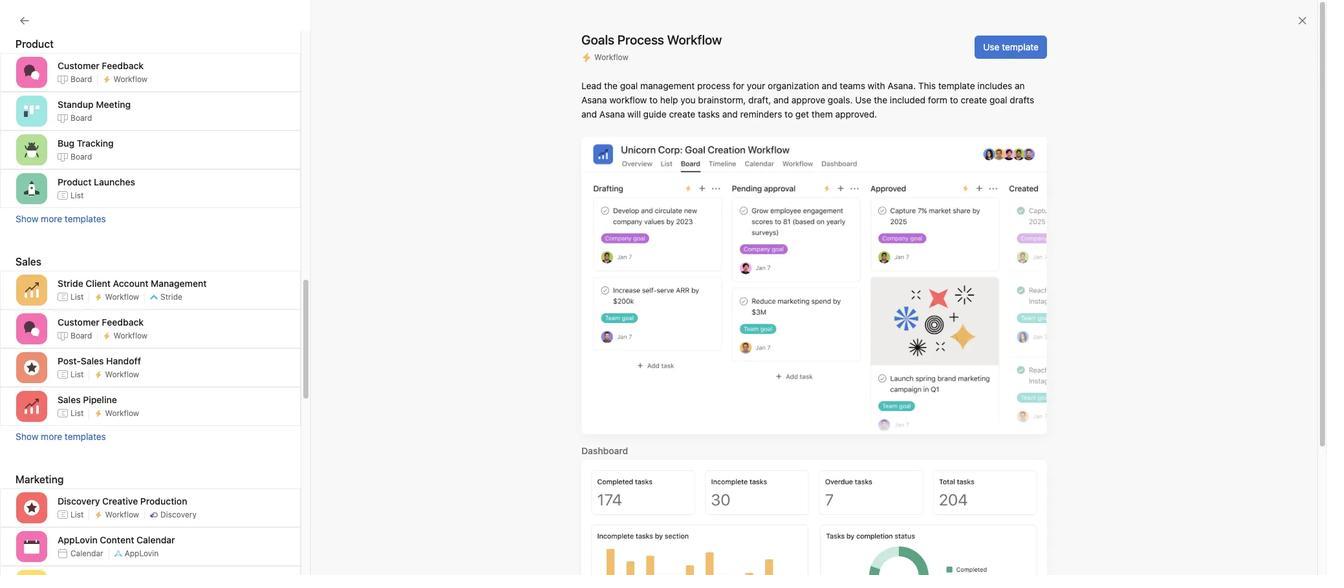 Task type: describe. For each thing, give the bounding box(es) containing it.
1 customer feedback image from the top
[[24, 65, 39, 80]]

post-
[[58, 355, 81, 366]]

goals link
[[8, 182, 147, 203]]

task progress
[[1002, 140, 1053, 149]]

1 vertical spatial sales
[[81, 355, 104, 366]]

standup meeting
[[58, 99, 131, 110]]

applovin content calendar
[[58, 535, 175, 545]]

projects element
[[0, 206, 155, 273]]

my tasks
[[34, 65, 71, 76]]

lead the goal management process for your organization and teams with asana. this template includes an asana workflow to help you brainstorm, draft, and approve goals. use the included form to create goal drafts and asana will guide create tasks and reminders to get them approved.
[[581, 80, 1034, 120]]

stride for stride
[[160, 292, 182, 302]]

template inside button
[[1002, 41, 1039, 52]]

my first portfolio
[[34, 254, 103, 265]]

bug tracking
[[58, 137, 114, 148]]

use inside lead the goal management process for your organization and teams with asana. this template includes an asana workflow to help you brainstorm, draft, and approve goals. use the included form to create goal drafts and asana will guide create tasks and reminders to get them approved.
[[855, 94, 871, 105]]

reporting link
[[8, 141, 147, 162]]

you
[[681, 94, 696, 105]]

with
[[868, 80, 885, 91]]

cross-functional project plan cell
[[155, 157, 869, 182]]

1 vertical spatial asana
[[599, 109, 625, 120]]

will
[[627, 109, 641, 120]]

standup meeting image
[[24, 103, 39, 119]]

management
[[151, 278, 207, 289]]

discovery for discovery
[[160, 510, 197, 520]]

2 horizontal spatial to
[[950, 94, 958, 105]]

drafts
[[1010, 94, 1034, 105]]

template inside lead the goal management process for your organization and teams with asana. this template includes an asana workflow to help you brainstorm, draft, and approve goals. use the included form to create goal drafts and asana will guide create tasks and reminders to get them approved.
[[938, 80, 975, 91]]

close image
[[1297, 16, 1308, 26]]

reminders
[[740, 109, 782, 120]]

show for product
[[16, 213, 38, 224]]

workflow
[[609, 94, 647, 105]]

templates for sales
[[65, 431, 106, 442]]

account
[[113, 278, 148, 289]]

workflow down discovery creative production
[[105, 510, 139, 520]]

an
[[1015, 80, 1025, 91]]

more for sales
[[41, 431, 62, 442]]

projects
[[16, 211, 51, 222]]

discovery creative production image
[[24, 501, 39, 516]]

1 list from the top
[[70, 190, 84, 200]]

cross-functional project plan
[[194, 163, 315, 174]]

applovin content calendar image
[[24, 539, 39, 555]]

bug
[[58, 137, 74, 148]]

invite button
[[12, 547, 68, 570]]

ago
[[961, 163, 975, 173]]

insights button
[[0, 122, 49, 137]]

2 customer from the top
[[58, 317, 99, 328]]

insights
[[16, 124, 49, 135]]

2 customer feedback image from the top
[[24, 321, 39, 337]]

my workspace link
[[8, 296, 147, 317]]

first portfolio
[[233, 54, 308, 69]]

0 horizontal spatial create
[[669, 109, 695, 120]]

and down brainstorm,
[[722, 109, 738, 120]]

client
[[86, 278, 111, 289]]

cross-
[[194, 163, 222, 174]]

1 horizontal spatial to
[[785, 109, 793, 120]]

stride client account management
[[58, 278, 207, 289]]

use inside button
[[983, 41, 999, 52]]

process
[[697, 80, 730, 91]]

invite
[[36, 553, 60, 564]]

list image
[[178, 165, 186, 172]]

hide sidebar image
[[17, 10, 27, 21]]

global element
[[0, 32, 155, 109]]

0 vertical spatial dashboard
[[253, 78, 300, 89]]

workflow up lead
[[594, 52, 628, 62]]

inbox link
[[8, 81, 147, 102]]

handoff
[[106, 355, 141, 366]]

sales pipeline
[[58, 394, 117, 405]]

1 vertical spatial dashboard
[[581, 445, 628, 456]]

list for sales
[[70, 408, 84, 418]]

home
[[34, 44, 58, 55]]

customer feedback for 1st customer feedback image from the top
[[58, 60, 144, 71]]

standup
[[58, 99, 94, 110]]

feedback for second customer feedback image from the top of the page
[[102, 317, 144, 328]]

goals for goals process workflow
[[581, 32, 614, 47]]

goals process workflow
[[581, 32, 722, 47]]

0 vertical spatial create
[[961, 94, 987, 105]]

use template button
[[975, 36, 1047, 59]]

workflow down account
[[105, 292, 139, 302]]

tasks inside "link"
[[49, 65, 71, 76]]

lead
[[581, 80, 602, 91]]

workspace
[[49, 301, 94, 312]]

home link
[[8, 39, 147, 60]]

sales for sales
[[16, 256, 41, 268]]

1 horizontal spatial the
[[874, 94, 887, 105]]

0 horizontal spatial to
[[649, 94, 658, 105]]

pipeline
[[83, 394, 117, 405]]

1 horizontal spatial calendar
[[137, 535, 175, 545]]

my tasks link
[[8, 60, 147, 81]]

show more templates button for sales
[[16, 431, 285, 442]]

dashboard link
[[253, 78, 300, 96]]

list for discovery
[[70, 510, 84, 520]]

stride client account management image
[[24, 283, 39, 298]]

my for my first portfolio
[[34, 254, 46, 265]]

approved.
[[835, 109, 877, 120]]

list for stride
[[70, 292, 84, 302]]

tracking
[[77, 137, 114, 148]]

1 vertical spatial goal
[[989, 94, 1007, 105]]

production
[[140, 496, 187, 507]]

form
[[928, 94, 947, 105]]

help
[[660, 94, 678, 105]]

my first portfolio link
[[8, 250, 147, 270]]

minute
[[934, 163, 959, 173]]

team
[[16, 279, 39, 290]]

discovery creative production
[[58, 496, 187, 507]]

get
[[795, 109, 809, 120]]

portfolios link
[[8, 162, 147, 182]]

1
[[928, 163, 932, 173]]

first
[[49, 254, 65, 265]]

reporting
[[34, 146, 74, 157]]

them
[[812, 109, 833, 120]]

organization
[[768, 80, 819, 91]]

post-sales handoff image
[[24, 360, 39, 376]]

projects button
[[0, 210, 51, 225]]

teams element
[[0, 273, 155, 319]]

progress
[[1021, 140, 1053, 149]]

goals.
[[828, 94, 853, 105]]

templates for product
[[65, 213, 106, 224]]



Task type: vqa. For each thing, say whether or not it's contained in the screenshot.
junececi7 / Ruby 1:1 link within Projects Element
no



Task type: locate. For each thing, give the bounding box(es) containing it.
your
[[747, 80, 765, 91]]

0 horizontal spatial applovin
[[58, 535, 97, 545]]

bug tracking image
[[24, 142, 39, 158]]

show for sales
[[16, 431, 38, 442]]

3 board from the top
[[70, 152, 92, 161]]

goals down portfolios
[[34, 187, 57, 198]]

my for my tasks
[[34, 65, 46, 76]]

cell
[[868, 157, 997, 180], [1202, 157, 1280, 180]]

dashboard
[[253, 78, 300, 89], [581, 445, 628, 456]]

includes
[[977, 80, 1012, 91]]

to up the guide
[[649, 94, 658, 105]]

1 vertical spatial goals
[[34, 187, 57, 198]]

track
[[902, 163, 921, 173]]

customer feedback image
[[24, 65, 39, 80], [24, 321, 39, 337]]

due date for cross-functional project plan cell
[[1125, 157, 1203, 180]]

0 vertical spatial the
[[604, 80, 618, 91]]

my inside projects element
[[34, 254, 46, 265]]

goals inside insights element
[[34, 187, 57, 198]]

1 vertical spatial templates
[[65, 431, 106, 442]]

show more templates for sales
[[16, 431, 106, 442]]

1 vertical spatial the
[[874, 94, 887, 105]]

product for product
[[16, 38, 54, 50]]

0 horizontal spatial product
[[16, 38, 54, 50]]

1 vertical spatial template
[[938, 80, 975, 91]]

approve
[[791, 94, 825, 105]]

0 vertical spatial show more templates
[[16, 213, 106, 224]]

go back image
[[19, 16, 30, 26]]

tasks inside lead the goal management process for your organization and teams with asana. this template includes an asana workflow to help you brainstorm, draft, and approve goals. use the included form to create goal drafts and asana will guide create tasks and reminders to get them approved.
[[698, 109, 720, 120]]

my for my first portfolio
[[212, 54, 230, 69]]

sales pipeline image
[[24, 399, 39, 415]]

1 horizontal spatial goals
[[581, 32, 614, 47]]

to right form
[[950, 94, 958, 105]]

my for my workspace
[[34, 301, 46, 312]]

1 vertical spatial tasks
[[698, 109, 720, 120]]

1 horizontal spatial use
[[983, 41, 999, 52]]

show more templates down the sales pipeline image
[[16, 431, 106, 442]]

board down bug tracking
[[70, 152, 92, 161]]

1 minute ago
[[928, 163, 975, 173]]

1 horizontal spatial create
[[961, 94, 987, 105]]

1 horizontal spatial dashboard
[[581, 445, 628, 456]]

and down lead
[[581, 109, 597, 120]]

template up form
[[938, 80, 975, 91]]

sales left pipeline
[[58, 394, 81, 405]]

goal
[[620, 80, 638, 91], [989, 94, 1007, 105]]

2 list from the top
[[70, 292, 84, 302]]

1 vertical spatial discovery
[[160, 510, 197, 520]]

my workspace
[[34, 301, 94, 312]]

sales up team
[[16, 256, 41, 268]]

asana.
[[888, 80, 916, 91]]

4 list from the top
[[70, 408, 84, 418]]

0 vertical spatial feedback
[[102, 60, 144, 71]]

1 vertical spatial product
[[58, 176, 92, 187]]

my first portfolio
[[212, 54, 308, 69]]

0 vertical spatial discovery
[[58, 496, 100, 507]]

goals up lead
[[581, 32, 614, 47]]

3 list from the top
[[70, 370, 84, 379]]

0 vertical spatial tasks
[[49, 65, 71, 76]]

0 vertical spatial template
[[1002, 41, 1039, 52]]

team button
[[0, 278, 39, 291]]

insights element
[[0, 118, 155, 206]]

list box
[[511, 5, 821, 26]]

2 templates from the top
[[65, 431, 106, 442]]

1 vertical spatial show more templates
[[16, 431, 106, 442]]

0 vertical spatial show more templates button
[[16, 213, 285, 224]]

included
[[890, 94, 925, 105]]

0 vertical spatial customer feedback image
[[24, 65, 39, 80]]

2 board from the top
[[70, 113, 92, 123]]

applovin down content
[[125, 549, 159, 558]]

my inside teams element
[[34, 301, 46, 312]]

calendar right content
[[137, 535, 175, 545]]

4 board from the top
[[70, 331, 92, 340]]

1 vertical spatial show more templates button
[[16, 431, 285, 442]]

1 horizontal spatial goal
[[989, 94, 1007, 105]]

workflow up handoff at the left of page
[[113, 331, 148, 340]]

create down includes
[[961, 94, 987, 105]]

discovery for discovery creative production
[[58, 496, 100, 507]]

stride down management
[[160, 292, 182, 302]]

goal up the workflow in the left top of the page
[[620, 80, 638, 91]]

board
[[70, 74, 92, 84], [70, 113, 92, 123], [70, 152, 92, 161], [70, 331, 92, 340]]

sales left handoff at the left of page
[[81, 355, 104, 366]]

more down goals link
[[41, 213, 62, 224]]

for
[[733, 80, 744, 91]]

product for product launches
[[58, 176, 92, 187]]

0 horizontal spatial discovery
[[58, 496, 100, 507]]

feedback up meeting
[[102, 60, 144, 71]]

1 vertical spatial calendar
[[70, 549, 103, 558]]

post-sales handoff
[[58, 355, 141, 366]]

0 vertical spatial stride
[[58, 278, 83, 289]]

and
[[822, 80, 837, 91], [773, 94, 789, 105], [581, 109, 597, 120], [722, 109, 738, 120]]

meeting
[[96, 99, 131, 110]]

show more templates button for product
[[16, 213, 285, 224]]

0 horizontal spatial the
[[604, 80, 618, 91]]

feedback up handoff at the left of page
[[102, 317, 144, 328]]

my left the first portfolio
[[212, 54, 230, 69]]

brainstorm,
[[698, 94, 746, 105]]

0 horizontal spatial use
[[855, 94, 871, 105]]

1 customer feedback from the top
[[58, 60, 144, 71]]

1 vertical spatial create
[[669, 109, 695, 120]]

workflow down handoff at the left of page
[[105, 370, 139, 379]]

tasks
[[49, 65, 71, 76], [698, 109, 720, 120]]

management
[[640, 80, 695, 91]]

1 customer from the top
[[58, 60, 99, 71]]

cross-functional project plan row
[[155, 157, 1327, 182]]

1 horizontal spatial discovery
[[160, 510, 197, 520]]

2 more from the top
[[41, 431, 62, 442]]

1 show more templates button from the top
[[16, 213, 285, 224]]

calendar down 'applovin content calendar'
[[70, 549, 103, 558]]

board down standup
[[70, 113, 92, 123]]

1 vertical spatial customer feedback image
[[24, 321, 39, 337]]

more for product
[[41, 213, 62, 224]]

show more templates for product
[[16, 213, 106, 224]]

customer feedback for second customer feedback image from the top of the page
[[58, 317, 144, 328]]

stride up workspace
[[58, 278, 83, 289]]

use up includes
[[983, 41, 999, 52]]

plan
[[298, 163, 315, 174]]

applovin up invite
[[58, 535, 97, 545]]

my
[[212, 54, 230, 69], [34, 65, 46, 76], [34, 254, 46, 265], [34, 301, 46, 312]]

applovin
[[58, 535, 97, 545], [125, 549, 159, 558]]

show more templates down goals link
[[16, 213, 106, 224]]

0 vertical spatial calendar
[[137, 535, 175, 545]]

and down organization on the top right of the page
[[773, 94, 789, 105]]

customer down workspace
[[58, 317, 99, 328]]

this
[[918, 80, 936, 91]]

row
[[155, 156, 1327, 157]]

applovin for applovin content calendar
[[58, 535, 97, 545]]

inbox
[[34, 85, 56, 96]]

show more templates button down launches
[[16, 213, 285, 224]]

1 show more templates from the top
[[16, 213, 106, 224]]

0 vertical spatial sales
[[16, 256, 41, 268]]

2 feedback from the top
[[102, 317, 144, 328]]

goals for goals
[[34, 187, 57, 198]]

2 customer feedback from the top
[[58, 317, 144, 328]]

1 vertical spatial customer feedback
[[58, 317, 144, 328]]

2 vertical spatial sales
[[58, 394, 81, 405]]

asana
[[581, 94, 607, 105], [599, 109, 625, 120]]

discovery left creative
[[58, 496, 100, 507]]

my up inbox
[[34, 65, 46, 76]]

feedback for 1st customer feedback image from the top
[[102, 60, 144, 71]]

asana down lead
[[581, 94, 607, 105]]

1 show from the top
[[16, 213, 38, 224]]

1 vertical spatial customer
[[58, 317, 99, 328]]

1 feedback from the top
[[102, 60, 144, 71]]

cell containing on track
[[868, 157, 997, 180]]

to
[[649, 94, 658, 105], [950, 94, 958, 105], [785, 109, 793, 120]]

2 show more templates button from the top
[[16, 431, 285, 442]]

0 vertical spatial goals
[[581, 32, 614, 47]]

0 horizontal spatial stride
[[58, 278, 83, 289]]

draft,
[[748, 94, 771, 105]]

product launches image
[[24, 181, 39, 197]]

1 horizontal spatial cell
[[1202, 157, 1280, 180]]

0 vertical spatial applovin
[[58, 535, 97, 545]]

my inside "link"
[[34, 65, 46, 76]]

customer up inbox link
[[58, 60, 99, 71]]

to left get
[[785, 109, 793, 120]]

portfolios
[[34, 166, 73, 177]]

use up the approved. in the right of the page
[[855, 94, 871, 105]]

show down the sales pipeline image
[[16, 431, 38, 442]]

2 show more templates from the top
[[16, 431, 106, 442]]

product launches
[[58, 176, 135, 187]]

the right lead
[[604, 80, 618, 91]]

asana down the workflow in the left top of the page
[[599, 109, 625, 120]]

1 vertical spatial use
[[855, 94, 871, 105]]

1 vertical spatial more
[[41, 431, 62, 442]]

customer feedback image down stride client account management image on the left of page
[[24, 321, 39, 337]]

1 horizontal spatial product
[[58, 176, 92, 187]]

1 templates from the top
[[65, 213, 106, 224]]

customer feedback up inbox link
[[58, 60, 144, 71]]

0 vertical spatial customer
[[58, 60, 99, 71]]

launches
[[94, 176, 135, 187]]

workflow up meeting
[[113, 74, 148, 84]]

0 vertical spatial asana
[[581, 94, 607, 105]]

0 vertical spatial goal
[[620, 80, 638, 91]]

list for post-
[[70, 370, 84, 379]]

on track
[[889, 163, 921, 173]]

0 vertical spatial use
[[983, 41, 999, 52]]

tasks down brainstorm,
[[698, 109, 720, 120]]

goal down includes
[[989, 94, 1007, 105]]

use
[[983, 41, 999, 52], [855, 94, 871, 105]]

discovery
[[58, 496, 100, 507], [160, 510, 197, 520]]

templates down goals link
[[65, 213, 106, 224]]

1 horizontal spatial stride
[[160, 292, 182, 302]]

content
[[100, 535, 134, 545]]

1 more from the top
[[41, 213, 62, 224]]

5 list from the top
[[70, 510, 84, 520]]

1 horizontal spatial template
[[1002, 41, 1039, 52]]

0 horizontal spatial template
[[938, 80, 975, 91]]

1 vertical spatial feedback
[[102, 317, 144, 328]]

tasks down "home"
[[49, 65, 71, 76]]

show more templates button down pipeline
[[16, 431, 285, 442]]

0%
[[1046, 163, 1058, 173]]

applovin for applovin
[[125, 549, 159, 558]]

project
[[266, 163, 295, 174]]

0 vertical spatial customer feedback
[[58, 60, 144, 71]]

0 horizontal spatial goals
[[34, 187, 57, 198]]

creative
[[102, 496, 138, 507]]

0 horizontal spatial cell
[[868, 157, 997, 180]]

more
[[41, 213, 62, 224], [41, 431, 62, 442]]

template
[[1002, 41, 1039, 52], [938, 80, 975, 91]]

sales for sales pipeline
[[58, 394, 81, 405]]

0 horizontal spatial tasks
[[49, 65, 71, 76]]

discovery down production
[[160, 510, 197, 520]]

process workflow
[[617, 32, 722, 47]]

task
[[1002, 140, 1019, 149]]

the down with
[[874, 94, 887, 105]]

create down the you
[[669, 109, 695, 120]]

0 vertical spatial templates
[[65, 213, 106, 224]]

workflow down pipeline
[[105, 408, 139, 418]]

1 vertical spatial applovin
[[125, 549, 159, 558]]

teams
[[840, 80, 865, 91]]

0 vertical spatial show
[[16, 213, 38, 224]]

more up marketing
[[41, 431, 62, 442]]

functional
[[222, 163, 264, 174]]

and up goals.
[[822, 80, 837, 91]]

customer feedback
[[58, 60, 144, 71], [58, 317, 144, 328]]

board up post-
[[70, 331, 92, 340]]

marketing
[[16, 474, 64, 486]]

stride for stride client account management
[[58, 278, 83, 289]]

customer feedback image up inbox
[[24, 65, 39, 80]]

0 horizontal spatial dashboard
[[253, 78, 300, 89]]

2 cell from the left
[[1202, 157, 1280, 180]]

1 board from the top
[[70, 74, 92, 84]]

guide
[[643, 109, 667, 120]]

customer feedback down workspace
[[58, 317, 144, 328]]

2 show from the top
[[16, 431, 38, 442]]

1 horizontal spatial tasks
[[698, 109, 720, 120]]

1 horizontal spatial applovin
[[125, 549, 159, 558]]

0 horizontal spatial calendar
[[70, 549, 103, 558]]

portfolio
[[68, 254, 103, 265]]

use template
[[983, 41, 1039, 52]]

cross-functional project plan link
[[194, 161, 315, 176]]

on
[[889, 163, 900, 173]]

show more templates button
[[16, 213, 285, 224], [16, 431, 285, 442]]

stride
[[58, 278, 83, 289], [160, 292, 182, 302]]

create
[[961, 94, 987, 105], [669, 109, 695, 120]]

show down the product launches image
[[16, 213, 38, 224]]

0 vertical spatial product
[[16, 38, 54, 50]]

0 vertical spatial more
[[41, 213, 62, 224]]

0 horizontal spatial goal
[[620, 80, 638, 91]]

customer
[[58, 60, 99, 71], [58, 317, 99, 328]]

templates down sales pipeline
[[65, 431, 106, 442]]

1 cell from the left
[[868, 157, 997, 180]]

1 vertical spatial stride
[[160, 292, 182, 302]]

my left 'first'
[[34, 254, 46, 265]]

1 vertical spatial show
[[16, 431, 38, 442]]

feedback
[[102, 60, 144, 71], [102, 317, 144, 328]]

template up an
[[1002, 41, 1039, 52]]

board up standup
[[70, 74, 92, 84]]

my down stride client account management image on the left of page
[[34, 301, 46, 312]]

task progress row
[[155, 133, 1327, 157]]



